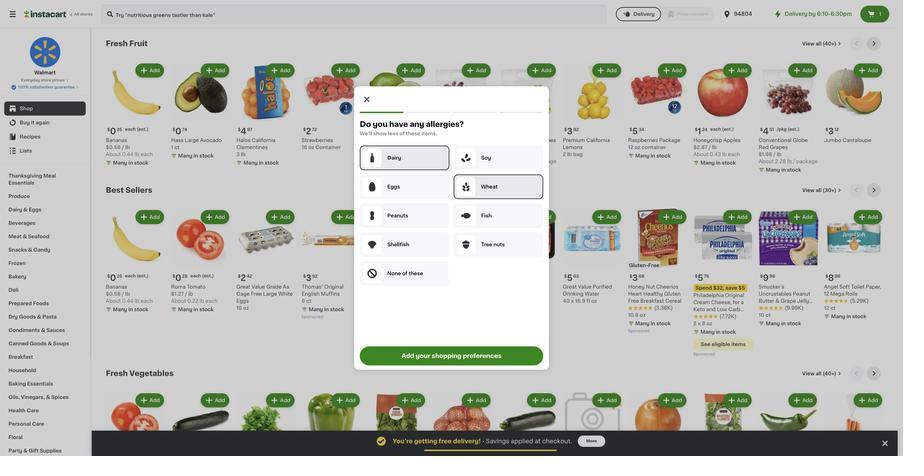 Task type: locate. For each thing, give the bounding box(es) containing it.
/ inside 'roma tomato $1.27 / lb about 0.22 lb each'
[[185, 292, 187, 297]]

★★★★★
[[825, 299, 849, 304], [825, 299, 849, 304], [759, 306, 784, 311], [759, 306, 784, 311], [629, 306, 653, 311], [629, 306, 653, 311], [694, 315, 719, 320], [694, 315, 719, 320]]

1 red from the left
[[759, 145, 769, 150]]

$ 0 25 each (est.) for each (est.)
[[107, 274, 149, 282]]

3 down "halos"
[[237, 152, 240, 157]]

breakfast down healthy
[[641, 299, 664, 304]]

1 seedless from the left
[[514, 138, 537, 143]]

$2.18
[[433, 152, 446, 157]]

honeycrisp
[[694, 138, 723, 143]]

view for 8
[[803, 188, 815, 193]]

1 horizontal spatial package
[[536, 159, 557, 164]]

$ for great value grade aa cage free large white eggs
[[238, 275, 241, 279]]

2 bananas from the top
[[106, 285, 127, 290]]

$ inside $ 0 33
[[369, 128, 371, 132]]

1 inside button
[[880, 12, 882, 17]]

all stores
[[74, 12, 93, 16]]

2 view all (40+) from the top
[[803, 372, 837, 377]]

97
[[247, 128, 253, 132]]

goods down condiments & sauces
[[30, 342, 47, 347]]

ct right 6
[[306, 299, 312, 304]]

1 $0.25 each (estimated) element from the top
[[106, 125, 166, 137]]

0 horizontal spatial 8
[[702, 322, 706, 327]]

great inside great value grade aa cage free large white eggs 18 oz
[[237, 285, 251, 290]]

soft
[[840, 285, 851, 290]]

0 vertical spatial care
[[27, 409, 39, 414]]

& inside smucker's uncrustables peanut butter & grape jelly sandwich
[[776, 299, 780, 304]]

goods for canned
[[30, 342, 47, 347]]

add inside button
[[402, 354, 415, 359]]

$ 0 25 each (est.)
[[107, 127, 149, 136], [107, 274, 149, 282]]

show
[[374, 131, 387, 136]]

25 for 0
[[117, 128, 122, 132]]

beverages
[[8, 221, 36, 226]]

0 vertical spatial bananas
[[106, 138, 127, 143]]

& down uncrustables
[[776, 299, 780, 304]]

halos california clementines 3 lb
[[237, 138, 276, 157]]

ct down hass
[[175, 145, 180, 150]]

0 vertical spatial free
[[649, 263, 660, 268]]

satisfaction
[[30, 85, 53, 89]]

2 california from the left
[[252, 138, 276, 143]]

0 horizontal spatial 92
[[312, 275, 318, 279]]

free up nut
[[649, 263, 660, 268]]

92 for thomas' original english muffins
[[312, 275, 318, 279]]

0 vertical spatial eggs
[[388, 185, 400, 190]]

ct down mega
[[831, 306, 836, 311]]

essentials down thanksgiving
[[8, 181, 34, 186]]

2 down lifestyle
[[694, 322, 697, 327]]

bananas for each (est.)
[[106, 285, 127, 290]]

x inside great value purified drinking water 40 x 16.9 fl oz
[[571, 299, 574, 304]]

1 package from the left
[[536, 159, 557, 164]]

1 vertical spatial free
[[251, 292, 262, 297]]

large down grade
[[263, 292, 277, 297]]

all inside popup button
[[816, 188, 822, 193]]

value for 2
[[252, 285, 265, 290]]

0 vertical spatial 42
[[381, 138, 387, 143]]

x down lifestyle
[[698, 322, 701, 327]]

2 4 from the left
[[241, 127, 247, 136]]

meat & seafood link
[[4, 230, 86, 244]]

$ inside $ 0 28 each (est.)
[[173, 275, 175, 279]]

about inside sun harvest seedless red grapes $2.18 / lb about 2.4 lb / package
[[433, 159, 448, 164]]

1 horizontal spatial x
[[698, 322, 701, 327]]

$4.81 per package (estimated) element
[[498, 125, 558, 137]]

1 horizontal spatial $5
[[739, 286, 746, 291]]

None search field
[[101, 4, 607, 24]]

•
[[483, 439, 485, 445]]

1 horizontal spatial value
[[578, 285, 592, 290]]

2 $0.25 each (estimated) element from the top
[[106, 272, 166, 284]]

green
[[498, 138, 513, 143]]

(est.) inside $4.51 per package (estimated) element
[[788, 127, 800, 132]]

1 /pkg from the left
[[777, 127, 787, 132]]

view all (40+) button for fresh vegetables
[[800, 367, 845, 381]]

$5 up "a"
[[739, 286, 746, 291]]

1 horizontal spatial eggs
[[237, 299, 249, 304]]

92 up the 'thomas''
[[312, 275, 318, 279]]

4 for $ 4 97
[[241, 127, 247, 136]]

instacart logo image
[[24, 10, 66, 18]]

1 horizontal spatial 42
[[381, 138, 387, 143]]

1 $5 from the left
[[412, 286, 419, 291]]

1 fresh from the top
[[106, 40, 128, 47]]

value up water
[[578, 285, 592, 290]]

0 horizontal spatial great
[[237, 285, 251, 290]]

each inside "element"
[[711, 127, 722, 132]]

premium california lemons 2 lb bag
[[563, 138, 610, 157]]

towels
[[448, 292, 465, 297]]

0 horizontal spatial eggs
[[29, 208, 41, 213]]

1 vertical spatial of
[[402, 271, 408, 276]]

2 down lemons
[[563, 152, 566, 157]]

$0.58 for 0
[[106, 145, 121, 150]]

1 horizontal spatial breakfast
[[641, 299, 664, 304]]

0 horizontal spatial 42
[[247, 275, 252, 279]]

1 vertical spatial dairy
[[8, 208, 22, 213]]

$ inside $ 2 42
[[238, 275, 241, 279]]

2 /pkg from the left
[[451, 127, 461, 132]]

3
[[567, 127, 573, 136], [829, 127, 834, 136], [237, 152, 240, 157], [306, 274, 312, 282], [371, 274, 377, 282], [633, 274, 638, 282]]

42 inside $ 2 42
[[247, 275, 252, 279]]

stock
[[200, 154, 214, 159], [396, 154, 410, 159], [657, 154, 671, 159], [134, 161, 148, 166], [722, 161, 736, 166], [265, 161, 279, 166], [526, 168, 540, 173], [788, 168, 802, 173], [461, 168, 475, 173], [134, 308, 148, 312], [200, 308, 214, 312], [330, 308, 344, 312], [853, 315, 867, 320], [788, 322, 802, 327], [657, 322, 671, 327], [722, 330, 736, 335]]

18 inside great value grade aa cage free large white eggs 18 oz
[[237, 306, 242, 311]]

0 horizontal spatial x
[[571, 299, 574, 304]]

value inside great value purified drinking water 40 x 16.9 fl oz
[[578, 285, 592, 290]]

51
[[770, 128, 775, 132]]

cereal
[[666, 299, 682, 304]]

seedless down $4.81 per package (estimated) element
[[514, 138, 537, 143]]

bananas for 0
[[106, 138, 127, 143]]

2 0.44 from the top
[[122, 299, 134, 304]]

3 left 68 in the bottom of the page
[[633, 274, 638, 282]]

5 left 23
[[437, 127, 442, 136]]

$ inside $ 3 88
[[369, 275, 371, 279]]

$ for great value purified drinking water
[[565, 275, 567, 279]]

grapes down $4.81 per package (estimated) element
[[538, 138, 556, 143]]

$ 8 86
[[826, 274, 841, 282]]

$0.25 each (estimated) element
[[106, 125, 166, 137], [106, 272, 166, 284]]

/pkg inside $ 5 23 /pkg (est.)
[[451, 127, 461, 132]]

0 horizontal spatial breakfast
[[8, 355, 33, 360]]

0 horizontal spatial $ 3 92
[[303, 274, 318, 282]]

dairy inside add your shopping preferences element
[[388, 156, 401, 161]]

1 4 from the left
[[763, 127, 769, 136]]

$ inside $ 5 34
[[630, 128, 633, 132]]

2 bananas $0.58 / lb about 0.44 lb each from the top
[[106, 285, 153, 304]]

1 button
[[861, 6, 890, 23]]

1 horizontal spatial seedless
[[514, 138, 537, 143]]

16
[[302, 145, 307, 150]]

1 view all (40+) button from the top
[[800, 37, 845, 51]]

these inside do you have any allergies? we'll show less of these items.
[[406, 131, 421, 136]]

1 value from the left
[[578, 285, 592, 290]]

2.43
[[514, 159, 525, 164]]

1 horizontal spatial free
[[629, 299, 640, 304]]

care up floral link
[[32, 422, 44, 427]]

$ 3 92 up the 'thomas''
[[303, 274, 318, 282]]

0 vertical spatial item carousel region
[[106, 37, 884, 178]]

great for 5
[[563, 285, 577, 290]]

$ 3 92
[[565, 127, 579, 136], [303, 274, 318, 282]]

everyday store prices
[[21, 78, 65, 82]]

$ inside $ 5 63
[[565, 275, 567, 279]]

0 horizontal spatial original
[[325, 285, 344, 290]]

package inside sun harvest seedless red grapes $2.18 / lb about 2.4 lb / package
[[467, 159, 488, 164]]

0 horizontal spatial california
[[252, 138, 276, 143]]

12 inside raspberries package 12 oz container
[[629, 145, 634, 150]]

lemons
[[563, 145, 583, 150]]

package right 2.4
[[467, 159, 488, 164]]

2 spend from the left
[[696, 286, 713, 291]]

of
[[400, 131, 405, 136], [402, 271, 408, 276]]

/pkg right 23
[[451, 127, 461, 132]]

8 left the 86
[[829, 274, 835, 282]]

2 25 from the top
[[117, 275, 122, 279]]

1 horizontal spatial $ 3 92
[[565, 127, 579, 136]]

$ 3 92 for thomas' original english muffins
[[303, 274, 318, 282]]

original inside philadelphia original cream cheese, for a keto and low carb lifestyle
[[726, 293, 745, 298]]

0 vertical spatial large
[[185, 138, 199, 143]]

0 vertical spatial these
[[406, 131, 421, 136]]

about 2.43 lb / package
[[498, 159, 557, 164]]

10 ct
[[759, 313, 771, 318]]

honey nut cheerios heart healthy gluten free breakfast cereal
[[629, 285, 682, 304]]

dairy inside dairy & eggs link
[[8, 208, 22, 213]]

2 red from the left
[[433, 145, 443, 150]]

$ 3 92 up "premium" at the right top of page
[[565, 127, 579, 136]]

2 view from the top
[[803, 188, 815, 193]]

free inside great value grade aa cage free large white eggs 18 oz
[[251, 292, 262, 297]]

0 horizontal spatial red
[[433, 145, 443, 150]]

5 for $ 5 76
[[698, 274, 704, 282]]

0 vertical spatial view all (40+)
[[803, 41, 837, 46]]

all for 8
[[816, 188, 822, 193]]

goods for dry
[[19, 315, 36, 320]]

18 down cage
[[237, 306, 242, 311]]

$ inside $ 1 24
[[695, 128, 698, 132]]

0 horizontal spatial large
[[185, 138, 199, 143]]

these right none
[[409, 271, 423, 276]]

&
[[23, 208, 28, 213], [23, 234, 27, 239], [28, 248, 32, 253], [776, 299, 780, 304], [37, 315, 41, 320], [41, 328, 45, 333], [48, 342, 52, 347], [46, 395, 50, 400], [23, 449, 28, 454]]

grade
[[267, 285, 282, 290]]

1 vertical spatial 92
[[312, 275, 318, 279]]

fresh left vegetables
[[106, 370, 128, 378]]

california inside halos california clementines 3 lb
[[252, 138, 276, 143]]

$ 3 92 for premium california lemons
[[565, 127, 579, 136]]

main content containing 0
[[92, 28, 898, 457]]

& right meat at the left bottom
[[23, 234, 27, 239]]

$ inside $ 8 86
[[826, 275, 829, 279]]

$ inside $ 2 72
[[303, 128, 306, 132]]

2 vertical spatial all
[[816, 372, 822, 377]]

3 all from the top
[[816, 372, 822, 377]]

0 horizontal spatial seedless
[[464, 138, 487, 143]]

0 vertical spatial all
[[816, 41, 822, 46]]

4 left 97
[[241, 127, 247, 136]]

view all (40+) for vegetables
[[803, 372, 837, 377]]

fresh for fresh vegetables
[[106, 370, 128, 378]]

10.8 oz
[[629, 313, 646, 318]]

oz right fl
[[592, 299, 598, 304]]

gluten
[[665, 292, 681, 297]]

1 horizontal spatial red
[[759, 145, 769, 150]]

1 horizontal spatial 18
[[448, 275, 453, 279]]

jelly
[[798, 299, 810, 304]]

value left grade
[[252, 285, 265, 290]]

2 item carousel region from the top
[[106, 184, 884, 362]]

eggs down cage
[[237, 299, 249, 304]]

2 vertical spatial eggs
[[237, 299, 249, 304]]

$1.27
[[171, 292, 184, 297]]

eggs inside great value grade aa cage free large white eggs 18 oz
[[237, 299, 249, 304]]

essentials up oils, vinegars, & spices
[[27, 382, 53, 387]]

2 save from the left
[[726, 286, 738, 291]]

free right cage
[[251, 292, 262, 297]]

california right "premium" at the right top of page
[[587, 138, 610, 143]]

18 right the 22
[[448, 275, 453, 279]]

$ inside $ 3 68
[[630, 275, 633, 279]]

23
[[443, 128, 449, 132]]

2 $0.58 from the top
[[106, 292, 121, 297]]

care
[[27, 409, 39, 414], [32, 422, 44, 427]]

oz down cage
[[243, 306, 249, 311]]

care down the vinegars,
[[27, 409, 39, 414]]

0 vertical spatial 92
[[574, 128, 579, 132]]

dairy for dairy
[[388, 156, 401, 161]]

1 spend from the left
[[369, 286, 386, 291]]

of right less
[[400, 131, 405, 136]]

aa
[[283, 285, 289, 290]]

2 vertical spatial view
[[803, 372, 815, 377]]

save for 5
[[726, 286, 738, 291]]

view for 3
[[803, 41, 815, 46]]

$ inside $ 9 96
[[761, 275, 763, 279]]

oz down raspberries
[[635, 145, 641, 150]]

delivery inside button
[[634, 12, 655, 17]]

seedless inside sun harvest seedless red grapes $2.18 / lb about 2.4 lb / package
[[464, 138, 487, 143]]

free down heart
[[629, 299, 640, 304]]

1 horizontal spatial save
[[726, 286, 738, 291]]

item carousel region
[[106, 37, 884, 178], [106, 184, 884, 362], [106, 367, 884, 457]]

0 vertical spatial $0.58
[[106, 145, 121, 150]]

0 vertical spatial view
[[803, 41, 815, 46]]

view all (30+)
[[803, 188, 837, 193]]

value inside great value grade aa cage free large white eggs 18 oz
[[252, 285, 265, 290]]

12 inside $ 3 12
[[835, 128, 840, 132]]

large inside hass large avocado 1 ct
[[185, 138, 199, 143]]

& left sauces
[[41, 328, 45, 333]]

0 vertical spatial fresh
[[106, 40, 128, 47]]

$ 5 63
[[565, 274, 579, 282]]

3 item carousel region from the top
[[106, 367, 884, 457]]

0 vertical spatial of
[[400, 131, 405, 136]]

1 vertical spatial $0.25 each (estimated) element
[[106, 272, 166, 284]]

1 vertical spatial view all (40+)
[[803, 372, 837, 377]]

2 view all (40+) button from the top
[[800, 367, 845, 381]]

/pkg right 51
[[777, 127, 787, 132]]

2 seedless from the left
[[464, 138, 487, 143]]

california inside premium california lemons 2 lb bag
[[587, 138, 610, 143]]

more
[[587, 440, 597, 444]]

1 vertical spatial 18
[[237, 306, 242, 311]]

1 vertical spatial 0.44
[[122, 299, 134, 304]]

0 vertical spatial 8
[[829, 274, 835, 282]]

drinking
[[563, 292, 584, 297]]

5 left the 34
[[633, 127, 638, 136]]

0 vertical spatial 0.44
[[122, 152, 134, 157]]

seedless
[[514, 138, 537, 143], [464, 138, 487, 143]]

0 horizontal spatial value
[[252, 285, 265, 290]]

original up for
[[726, 293, 745, 298]]

(est.)
[[137, 127, 149, 132], [723, 127, 734, 132], [788, 127, 800, 132], [462, 127, 474, 132], [137, 274, 149, 279], [202, 274, 214, 279]]

nuts
[[494, 243, 505, 247]]

$
[[107, 128, 110, 132], [173, 128, 175, 132], [303, 128, 306, 132], [369, 128, 371, 132], [565, 128, 567, 132], [695, 128, 698, 132], [761, 128, 763, 132], [238, 128, 241, 132], [434, 128, 437, 132], [630, 128, 633, 132], [826, 128, 829, 132], [107, 275, 110, 279], [173, 275, 175, 279], [303, 275, 306, 279], [369, 275, 371, 279], [565, 275, 567, 279], [695, 275, 698, 279], [761, 275, 763, 279], [238, 275, 241, 279], [630, 275, 633, 279], [826, 275, 829, 279]]

2 all from the top
[[816, 188, 822, 193]]

$ inside the $ 5 76
[[695, 275, 698, 279]]

1 vertical spatial care
[[32, 422, 44, 427]]

large down 74
[[185, 138, 199, 143]]

0 horizontal spatial 18
[[237, 306, 242, 311]]

goods down prepared foods
[[19, 315, 36, 320]]

0 horizontal spatial delivery
[[634, 12, 655, 17]]

grapes inside the green seedless grapes bag
[[538, 138, 556, 143]]

2 great from the left
[[237, 285, 251, 290]]

package down the green seedless grapes bag
[[536, 159, 557, 164]]

$32,
[[714, 286, 725, 291]]

0 horizontal spatial /pkg
[[451, 127, 461, 132]]

view all (40+) for fruit
[[803, 41, 837, 46]]

your
[[416, 354, 431, 359]]

1 vertical spatial fresh
[[106, 370, 128, 378]]

halos
[[237, 138, 251, 143]]

each inside $ 0 28 each (est.)
[[191, 274, 201, 279]]

breakfast up household
[[8, 355, 33, 360]]

1 vertical spatial large
[[263, 292, 277, 297]]

spend down $ 3 88
[[369, 286, 386, 291]]

save for 3
[[399, 286, 411, 291]]

$ inside $ 3 12
[[826, 128, 829, 132]]

1 25 from the top
[[117, 128, 122, 132]]

72
[[312, 128, 317, 132]]

$ inside $ 4 97
[[238, 128, 241, 132]]

1 horizontal spatial large
[[263, 292, 277, 297]]

1 save from the left
[[399, 286, 411, 291]]

california up clementines
[[252, 138, 276, 143]]

1 0.44 from the top
[[122, 152, 134, 157]]

dairy down produce
[[8, 208, 22, 213]]

5 left 63 at the bottom
[[567, 274, 573, 282]]

18
[[448, 275, 453, 279], [237, 306, 242, 311]]

lists link
[[4, 144, 86, 158]]

eggs up peanuts
[[388, 185, 400, 190]]

2 horizontal spatial package
[[797, 159, 818, 164]]

& left the spices
[[46, 395, 50, 400]]

baking essentials
[[8, 382, 53, 387]]

1 vertical spatial bananas $0.58 / lb about 0.44 lb each
[[106, 285, 153, 304]]

$ inside the $ 4 51
[[761, 128, 763, 132]]

free inside honey nut cheerios heart healthy gluten free breakfast cereal
[[629, 299, 640, 304]]

2 value from the left
[[252, 285, 265, 290]]

jumbo
[[825, 138, 842, 143]]

dairy down less
[[388, 156, 401, 161]]

snacks & candy
[[8, 248, 50, 253]]

12
[[835, 128, 840, 132], [629, 145, 634, 150], [825, 292, 830, 297], [825, 306, 830, 311]]

green seedless grapes bag
[[498, 138, 556, 150]]

grapes down harvest
[[444, 145, 462, 150]]

3 for thomas' original english muffins
[[306, 274, 312, 282]]

seedless down $5.23 per package (estimated) element
[[464, 138, 487, 143]]

product group containing 1
[[694, 62, 754, 168]]

$ 5 23 /pkg (est.)
[[434, 127, 474, 136]]

ct right 10
[[766, 313, 771, 318]]

eggs down produce 'link'
[[29, 208, 41, 213]]

$0.58 for each (est.)
[[106, 292, 121, 297]]

1 vertical spatial 8
[[702, 322, 706, 327]]

product group
[[106, 62, 166, 168], [171, 62, 231, 161], [237, 62, 296, 168], [302, 62, 362, 151], [367, 62, 427, 161], [433, 62, 492, 175], [498, 62, 558, 175], [563, 62, 623, 158], [629, 62, 688, 161], [694, 62, 754, 168], [759, 62, 819, 175], [825, 62, 884, 144], [106, 209, 166, 315], [171, 209, 231, 315], [237, 209, 296, 312], [302, 209, 362, 321], [367, 209, 427, 352], [433, 209, 492, 322], [498, 209, 558, 315], [563, 209, 623, 305], [629, 209, 688, 335], [694, 209, 754, 359], [759, 209, 819, 329], [825, 209, 884, 322], [106, 393, 166, 457], [171, 393, 231, 457], [237, 393, 296, 457], [302, 393, 362, 457], [367, 393, 427, 457], [433, 393, 492, 457], [498, 393, 558, 457], [563, 393, 623, 457], [629, 393, 688, 457], [694, 393, 754, 457], [759, 393, 819, 457], [825, 393, 884, 457]]

dry
[[8, 315, 18, 320]]

1 (40+) from the top
[[823, 41, 837, 46]]

0 vertical spatial 25
[[117, 128, 122, 132]]

all stores link
[[24, 4, 93, 24]]

package down globe
[[797, 159, 818, 164]]

0 vertical spatial x
[[571, 299, 574, 304]]

0 vertical spatial (40+)
[[823, 41, 837, 46]]

1 vertical spatial item carousel region
[[106, 184, 884, 362]]

1 vertical spatial original
[[726, 293, 745, 298]]

save right $20,
[[399, 286, 411, 291]]

free
[[439, 439, 452, 445]]

original up 'muffins'
[[325, 285, 344, 290]]

3 up jumbo
[[829, 127, 834, 136]]

about inside 'roma tomato $1.27 / lb about 0.22 lb each'
[[171, 299, 186, 304]]

grapes down conventional
[[771, 145, 789, 150]]

1 california from the left
[[587, 138, 610, 143]]

1 inside lime 42 1 each
[[367, 145, 369, 150]]

all for 3
[[816, 41, 822, 46]]

delivery for delivery by 6:10-6:30pm
[[785, 11, 808, 17]]

oz down lifestyle
[[707, 322, 713, 327]]

1 vertical spatial $ 0 25 each (est.)
[[107, 274, 149, 282]]

0 horizontal spatial dairy
[[8, 208, 22, 213]]

store
[[41, 78, 51, 82]]

california for halos california clementines 3 lb
[[252, 138, 276, 143]]

$ for spend $20, save $5
[[369, 275, 371, 279]]

1 great from the left
[[563, 285, 577, 290]]

1 vertical spatial these
[[409, 271, 423, 276]]

dairy for dairy & eggs
[[8, 208, 22, 213]]

sponsored badge image for $ 3 88
[[367, 346, 389, 350]]

each inside lime 42 1 each
[[371, 145, 383, 150]]

0 horizontal spatial 4
[[241, 127, 247, 136]]

original for cheese,
[[726, 293, 745, 298]]

meal
[[43, 174, 56, 179]]

1 inside "element"
[[698, 127, 702, 136]]

0 horizontal spatial package
[[467, 159, 488, 164]]

add your shopping preferences button
[[360, 347, 544, 366]]

save right $32,
[[726, 286, 738, 291]]

(9.99k)
[[785, 306, 804, 311]]

1 vertical spatial 25
[[117, 275, 122, 279]]

great up drinking
[[563, 285, 577, 290]]

oz right 16
[[309, 145, 314, 150]]

1 horizontal spatial 8
[[829, 274, 835, 282]]

2 package from the left
[[797, 159, 818, 164]]

0.44 for each (est.)
[[122, 299, 134, 304]]

0 vertical spatial breakfast
[[641, 299, 664, 304]]

1 horizontal spatial spend
[[696, 286, 713, 291]]

chuck,
[[511, 285, 528, 290]]

spend up philadelphia in the right bottom of the page
[[696, 286, 713, 291]]

42 down show
[[381, 138, 387, 143]]

$ for smucker's uncrustables peanut butter & grape jelly sandwich
[[761, 275, 763, 279]]

1 vertical spatial 42
[[247, 275, 252, 279]]

oz inside great value grade aa cage free large white eggs 18 oz
[[243, 306, 249, 311]]

delivery by 6:10-6:30pm
[[785, 11, 853, 17]]

0 vertical spatial $ 0 25 each (est.)
[[107, 127, 149, 136]]

1 $ 0 25 each (est.) from the top
[[107, 127, 149, 136]]

5 for $ 5 23 /pkg (est.)
[[437, 127, 442, 136]]

8 down lifestyle
[[702, 322, 706, 327]]

2 (40+) from the top
[[823, 372, 837, 377]]

lb
[[125, 145, 130, 150], [713, 145, 717, 150], [135, 152, 139, 157], [568, 152, 572, 157], [723, 152, 727, 157], [777, 152, 782, 157], [241, 152, 246, 157], [450, 152, 455, 157], [526, 159, 531, 164], [788, 159, 792, 164], [458, 159, 463, 164], [125, 292, 130, 297], [189, 292, 193, 297], [135, 299, 139, 304], [200, 299, 204, 304]]

sponsored badge image
[[302, 315, 323, 320], [629, 330, 650, 334], [367, 346, 389, 350], [694, 353, 715, 357]]

1 item carousel region from the top
[[106, 37, 884, 178]]

in
[[194, 154, 198, 159], [390, 154, 394, 159], [651, 154, 656, 159], [128, 161, 133, 166], [716, 161, 721, 166], [259, 161, 264, 166], [520, 168, 525, 173], [782, 168, 786, 173], [455, 168, 460, 173], [128, 308, 133, 312], [194, 308, 198, 312], [324, 308, 329, 312], [847, 315, 852, 320], [782, 322, 786, 327], [651, 322, 656, 327], [716, 330, 721, 335]]

2 fresh from the top
[[106, 370, 128, 378]]

x right 40
[[571, 299, 574, 304]]

original inside thomas' original english muffins 6 ct
[[325, 285, 344, 290]]

grapes inside sun harvest seedless red grapes $2.18 / lb about 2.4 lb / package
[[444, 145, 462, 150]]

canned goods & soups link
[[4, 337, 86, 351]]

2 $5 from the left
[[739, 286, 746, 291]]

22 18
[[437, 274, 453, 282]]

1 horizontal spatial great
[[563, 285, 577, 290]]

lists
[[20, 149, 32, 154]]

0 horizontal spatial free
[[251, 292, 262, 297]]

spend $32, save $5
[[696, 286, 746, 291]]

1 view all (40+) from the top
[[803, 41, 837, 46]]

(est.) inside the $1.24 each (estimated) "element"
[[723, 127, 734, 132]]

1 all from the top
[[816, 41, 822, 46]]

$ for spend $32, save $5
[[695, 275, 698, 279]]

spend $20, save $5
[[369, 286, 419, 291]]

1 bananas $0.58 / lb about 0.44 lb each from the top
[[106, 138, 153, 157]]

42 up cage
[[247, 275, 252, 279]]

of right none
[[402, 271, 408, 276]]

care for health care
[[27, 409, 39, 414]]

0 vertical spatial goods
[[19, 315, 36, 320]]

1 vertical spatial goods
[[30, 342, 47, 347]]

1 vertical spatial $ 3 92
[[303, 274, 318, 282]]

oils, vinegars, & spices link
[[4, 391, 86, 405]]

1 view from the top
[[803, 41, 815, 46]]

great up cage
[[237, 285, 251, 290]]

$ inside $ 0 74
[[173, 128, 175, 132]]

3 up the 'thomas''
[[306, 274, 312, 282]]

1 horizontal spatial 4
[[763, 127, 769, 136]]

red up $1.98
[[759, 145, 769, 150]]

0 vertical spatial 18
[[448, 275, 453, 279]]

shop link
[[4, 102, 86, 116]]

42 inside lime 42 1 each
[[381, 138, 387, 143]]

3 package from the left
[[467, 159, 488, 164]]

0 horizontal spatial save
[[399, 286, 411, 291]]

add button
[[136, 64, 163, 77], [202, 64, 229, 77], [267, 64, 294, 77], [332, 64, 359, 77], [398, 64, 425, 77], [463, 64, 490, 77], [528, 64, 556, 77], [594, 64, 621, 77], [659, 64, 686, 77], [724, 64, 752, 77], [790, 64, 817, 77], [855, 64, 882, 77], [136, 211, 163, 224], [202, 211, 229, 224], [267, 211, 294, 224], [332, 211, 359, 224], [463, 211, 490, 224], [528, 211, 556, 224], [594, 211, 621, 224], [659, 211, 686, 224], [724, 211, 752, 224], [790, 211, 817, 224], [855, 211, 882, 224], [136, 395, 163, 407], [202, 395, 229, 407], [267, 395, 294, 407], [332, 395, 359, 407], [398, 395, 425, 407], [463, 395, 490, 407], [528, 395, 556, 407], [594, 395, 621, 407], [659, 395, 686, 407], [724, 395, 752, 407], [790, 395, 817, 407], [855, 395, 882, 407]]

$5 down the none of these
[[412, 286, 419, 291]]

1 vertical spatial (40+)
[[823, 372, 837, 377]]

1 $0.58 from the top
[[106, 145, 121, 150]]

prepared foods link
[[4, 297, 86, 311]]

1 bananas from the top
[[106, 138, 127, 143]]

fresh left fruit
[[106, 40, 128, 47]]

eggs inside add your shopping preferences element
[[388, 185, 400, 190]]

deli
[[8, 288, 19, 293]]

these down any
[[406, 131, 421, 136]]

great inside great value purified drinking water 40 x 16.9 fl oz
[[563, 285, 577, 290]]

rolls
[[846, 292, 858, 297]]

0 horizontal spatial $5
[[412, 286, 419, 291]]

red down sun
[[433, 145, 443, 150]]

package inside conventional globe red grapes $1.98 / lb about 2.28 lb / package
[[797, 159, 818, 164]]

1 vertical spatial view
[[803, 188, 815, 193]]

4 left 51
[[763, 127, 769, 136]]

$ inside $ 5 23 /pkg (est.)
[[434, 128, 437, 132]]

raspberries package 12 oz container
[[629, 138, 681, 150]]

0 vertical spatial view all (40+) button
[[800, 37, 845, 51]]

92 up "premium" at the right top of page
[[574, 128, 579, 132]]

40
[[563, 299, 570, 304]]

1 horizontal spatial grapes
[[538, 138, 556, 143]]

$0.58
[[106, 145, 121, 150], [106, 292, 121, 297]]

6:30pm
[[831, 11, 853, 17]]

bananas
[[106, 138, 127, 143], [106, 285, 127, 290]]

1 horizontal spatial /pkg
[[777, 127, 787, 132]]

main content
[[92, 28, 898, 457]]

5 left 76
[[698, 274, 704, 282]]

2 horizontal spatial grapes
[[771, 145, 789, 150]]

2 $ 0 25 each (est.) from the top
[[107, 274, 149, 282]]

1 horizontal spatial california
[[587, 138, 610, 143]]

3 left 88
[[371, 274, 377, 282]]

3 up "premium" at the right top of page
[[567, 127, 573, 136]]



Task type: describe. For each thing, give the bounding box(es) containing it.
stores
[[80, 12, 93, 16]]

breakfast link
[[4, 351, 86, 364]]

globe
[[793, 138, 808, 143]]

sponsored badge image for $ 3 92
[[302, 315, 323, 320]]

/pkg inside $4.51 per package (estimated) element
[[777, 127, 787, 132]]

dry goods & pasta link
[[4, 311, 86, 324]]

& left pasta
[[37, 315, 41, 320]]

0.43
[[710, 152, 721, 157]]

meat
[[8, 234, 22, 239]]

seedless inside the green seedless grapes bag
[[514, 138, 537, 143]]

$ for lime 42
[[369, 128, 371, 132]]

of inside do you have any allergies? we'll show less of these items.
[[400, 131, 405, 136]]

about inside conventional globe red grapes $1.98 / lb about 2.28 lb / package
[[759, 159, 774, 164]]

$20,
[[387, 286, 398, 291]]

philadelphia original cream cheese, for a keto and low carb lifestyle
[[694, 293, 745, 320]]

red inside sun harvest seedless red grapes $2.18 / lb about 2.4 lb / package
[[433, 145, 443, 150]]

4 for $ 4 51
[[763, 127, 769, 136]]

$ for jumbo cantaloupe
[[826, 128, 829, 132]]

$ for strawberries
[[303, 128, 306, 132]]

3 for honey nut cheerios heart healthy gluten free breakfast cereal
[[633, 274, 638, 282]]

view all (40+) button for fresh fruit
[[800, 37, 845, 51]]

68
[[639, 275, 645, 279]]

92 for premium california lemons
[[574, 128, 579, 132]]

add your shopping preferences element
[[354, 86, 549, 370]]

18 inside 22 18
[[448, 275, 453, 279]]

/pkg (est.)
[[777, 127, 800, 132]]

$ for angel soft toilet paper, 12 mega rolls
[[826, 275, 829, 279]]

3 view from the top
[[803, 372, 815, 377]]

$ for honey nut cheerios heart healthy gluten free breakfast cereal
[[630, 275, 633, 279]]

ct inside hass large avocado 1 ct
[[175, 145, 180, 150]]

service type group
[[616, 7, 715, 21]]

breakfast inside honey nut cheerios heart healthy gluten free breakfast cereal
[[641, 299, 664, 304]]

$ 3 88
[[369, 274, 383, 282]]

beef chuck, ground, 80%/20% button
[[498, 209, 558, 315]]

$ for hass large avocado
[[173, 128, 175, 132]]

8 inside product group
[[829, 274, 835, 282]]

each inside honeycrisp apples $2.87 / lb about 0.43 lb each
[[729, 152, 741, 157]]

produce
[[8, 194, 30, 199]]

great value purified drinking water 40 x 16.9 fl oz
[[563, 285, 612, 304]]

red inside conventional globe red grapes $1.98 / lb about 2.28 lb / package
[[759, 145, 769, 150]]

$ 4 97
[[238, 127, 253, 136]]

smucker's uncrustables peanut butter & grape jelly sandwich
[[759, 285, 811, 311]]

grape
[[781, 299, 797, 304]]

$ 3 68
[[630, 274, 645, 282]]

(est.) inside $ 0 28 each (est.)
[[202, 274, 214, 279]]

snacks & candy link
[[4, 244, 86, 257]]

& up beverages
[[23, 208, 28, 213]]

ct inside thomas' original english muffins 6 ct
[[306, 299, 312, 304]]

12 ct
[[825, 306, 836, 311]]

& left gift
[[23, 449, 28, 454]]

prices
[[52, 78, 65, 82]]

product group containing 8
[[825, 209, 884, 322]]

/ inside honeycrisp apples $2.87 / lb about 0.43 lb each
[[709, 145, 711, 150]]

80%/20%
[[498, 292, 522, 297]]

cheese,
[[712, 300, 732, 305]]

about inside honeycrisp apples $2.87 / lb about 0.43 lb each
[[694, 152, 709, 157]]

10.8
[[629, 313, 639, 318]]

88
[[378, 275, 383, 279]]

lime 42 1 each
[[367, 138, 387, 150]]

$0.25 each (estimated) element for each (est.)
[[106, 272, 166, 284]]

cheerios
[[657, 285, 679, 290]]

oz right '10.8'
[[640, 313, 646, 318]]

candy
[[33, 248, 50, 253]]

bag
[[574, 152, 583, 157]]

value for 5
[[578, 285, 592, 290]]

nut
[[646, 285, 655, 290]]

2 horizontal spatial free
[[649, 263, 660, 268]]

treatment tracker modal dialog
[[92, 431, 898, 457]]

1 vertical spatial x
[[698, 322, 701, 327]]

$5.72 element
[[498, 272, 558, 284]]

health care link
[[4, 405, 86, 418]]

recipes
[[20, 134, 41, 139]]

hass
[[171, 138, 184, 143]]

$5.23 per package (estimated) element
[[433, 125, 492, 137]]

baking
[[8, 382, 26, 387]]

vinegars,
[[21, 395, 45, 400]]

(30+)
[[823, 188, 837, 193]]

0.44 for 0
[[122, 152, 134, 157]]

items
[[732, 342, 746, 347]]

add your shopping preferences
[[402, 354, 502, 359]]

bakery link
[[4, 270, 86, 284]]

lb inside halos california clementines 3 lb
[[241, 152, 246, 157]]

allergies?
[[426, 121, 464, 128]]

item carousel region containing fresh vegetables
[[106, 367, 884, 457]]

sponsored badge image for $ 3 68
[[629, 330, 650, 334]]

$5 for 5
[[739, 286, 746, 291]]

delivery by 6:10-6:30pm link
[[774, 10, 853, 18]]

thanksgiving
[[8, 174, 42, 179]]

bananas $0.58 / lb about 0.44 lb each for 0
[[106, 138, 153, 157]]

3 for spend $20, save $5
[[371, 274, 377, 282]]

thomas' original english muffins 6 ct
[[302, 285, 344, 304]]

grapes inside conventional globe red grapes $1.98 / lb about 2.28 lb / package
[[771, 145, 789, 150]]

spend for 3
[[369, 286, 386, 291]]

(3.38k)
[[655, 306, 673, 311]]

2.28
[[776, 159, 787, 164]]

• savings applied at checkout.
[[483, 439, 573, 445]]

$1.24 each (estimated) element
[[694, 125, 754, 137]]

product group containing 9
[[759, 209, 819, 329]]

health care
[[8, 409, 39, 414]]

oz inside great value purified drinking water 40 x 16.9 fl oz
[[592, 299, 598, 304]]

25 for each (est.)
[[117, 275, 122, 279]]

beef
[[498, 285, 510, 290]]

great for 2
[[237, 285, 251, 290]]

delivery for delivery
[[634, 12, 655, 17]]

gluten-
[[629, 263, 649, 268]]

$5 for 3
[[412, 286, 419, 291]]

3 for jumbo cantaloupe
[[829, 127, 834, 136]]

bananas $0.58 / lb about 0.44 lb each for each (est.)
[[106, 285, 153, 304]]

none of these
[[388, 271, 423, 276]]

sellers
[[126, 187, 152, 194]]

thanksgiving meal essentials link
[[4, 169, 86, 190]]

california for premium california lemons 2 lb bag
[[587, 138, 610, 143]]

soups
[[53, 342, 69, 347]]

everyday store prices link
[[21, 78, 69, 83]]

$0.28 each (estimated) element
[[171, 272, 231, 284]]

container
[[316, 145, 341, 150]]

white
[[279, 292, 293, 297]]

buy
[[20, 120, 30, 125]]

$2.87
[[694, 145, 708, 150]]

more button
[[578, 436, 606, 448]]

12 inside angel soft toilet paper, 12 mega rolls
[[825, 292, 830, 297]]

household
[[8, 369, 36, 373]]

each inside 'roma tomato $1.27 / lb about 0.22 lb each'
[[206, 299, 218, 304]]

(40+) for vegetables
[[823, 372, 837, 377]]

3 for premium california lemons
[[567, 127, 573, 136]]

condiments & sauces link
[[4, 324, 86, 337]]

recipes link
[[4, 130, 86, 144]]

cage
[[237, 292, 250, 297]]

oz inside raspberries package 12 oz container
[[635, 145, 641, 150]]

sauces
[[46, 328, 65, 333]]

oz inside strawberries 16 oz container
[[309, 145, 314, 150]]

$ for thomas' original english muffins
[[303, 275, 306, 279]]

paper
[[433, 292, 447, 297]]

fl
[[587, 299, 590, 304]]

lb inside premium california lemons 2 lb bag
[[568, 152, 572, 157]]

sun harvest seedless red grapes $2.18 / lb about 2.4 lb / package
[[433, 138, 488, 164]]

1 inside hass large avocado 1 ct
[[171, 145, 173, 150]]

1 vertical spatial essentials
[[27, 382, 53, 387]]

$0.25 each (estimated) element for 0
[[106, 125, 166, 137]]

$ for raspberries package
[[630, 128, 633, 132]]

product group containing 22
[[433, 209, 492, 322]]

walmart logo image
[[29, 37, 61, 68]]

large inside great value grade aa cage free large white eggs 18 oz
[[263, 292, 277, 297]]

floral link
[[4, 431, 86, 445]]

essentials inside thanksgiving meal essentials
[[8, 181, 34, 186]]

healthy
[[644, 292, 663, 297]]

(est.) inside $ 5 23 /pkg (est.)
[[462, 127, 474, 132]]

apples
[[724, 138, 741, 143]]

fresh vegetables
[[106, 370, 174, 378]]

1 vertical spatial breakfast
[[8, 355, 33, 360]]

again
[[36, 120, 50, 125]]

frozen
[[8, 261, 26, 266]]

condiments & sauces
[[8, 328, 65, 333]]

party & gift supplies
[[8, 449, 62, 454]]

94804 button
[[723, 4, 766, 24]]

$ 0 25 each (est.) for 0
[[107, 127, 149, 136]]

6:10-
[[818, 11, 831, 17]]

3 inside halos california clementines 3 lb
[[237, 152, 240, 157]]

100% satisfaction guarantee
[[18, 85, 75, 89]]

care for personal care
[[32, 422, 44, 427]]

2 left 72 on the top left of page
[[306, 127, 311, 136]]

original for muffins
[[325, 285, 344, 290]]

$ for premium california lemons
[[565, 128, 567, 132]]

2 inside premium california lemons 2 lb bag
[[563, 152, 566, 157]]

1 vertical spatial eggs
[[29, 208, 41, 213]]

fresh for fresh fruit
[[106, 40, 128, 47]]

health
[[8, 409, 25, 414]]

mega
[[831, 292, 845, 297]]

you
[[373, 121, 388, 128]]

6
[[302, 299, 305, 304]]

honeycrisp apples $2.87 / lb about 0.43 lb each
[[694, 138, 741, 157]]

have
[[390, 121, 408, 128]]

& left soups
[[48, 342, 52, 347]]

meat & seafood
[[8, 234, 49, 239]]

any
[[410, 121, 425, 128]]

best
[[106, 187, 124, 194]]

personal
[[8, 422, 31, 427]]

5 for $ 5 63
[[567, 274, 573, 282]]

$ for halos california clementines
[[238, 128, 241, 132]]

(40+) for fruit
[[823, 41, 837, 46]]

& left candy
[[28, 248, 32, 253]]

5 for $ 5 34
[[633, 127, 638, 136]]

2 up cage
[[241, 274, 246, 282]]

$4.51 per package (estimated) element
[[759, 125, 819, 137]]

household link
[[4, 364, 86, 378]]

spend for 5
[[696, 286, 713, 291]]



Task type: vqa. For each thing, say whether or not it's contained in the screenshot.


